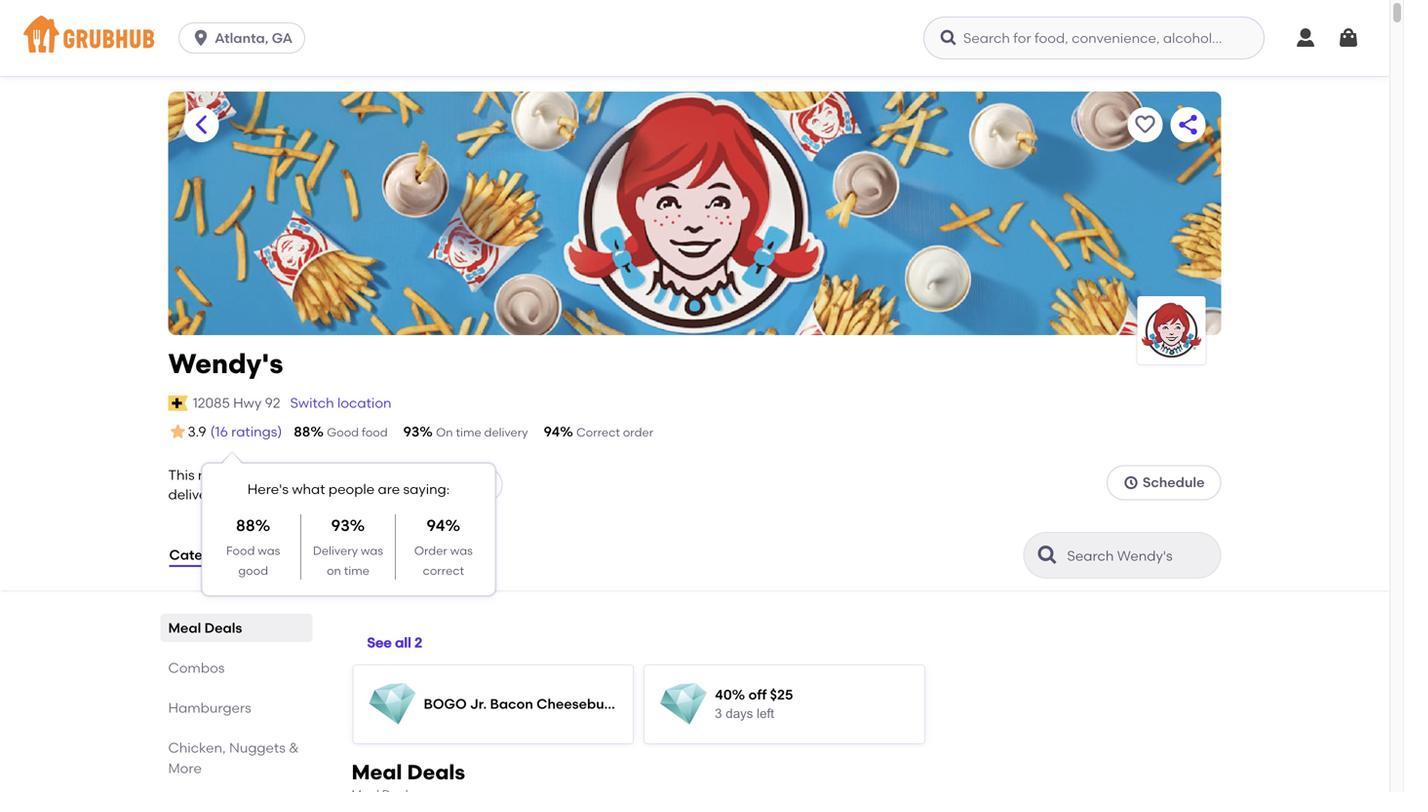 Task type: describe. For each thing, give the bounding box(es) containing it.
svg image inside the schedule button
[[1123, 475, 1139, 491]]

what
[[292, 481, 325, 498]]

share icon image
[[1176, 113, 1200, 137]]

days
[[726, 707, 753, 722]]

reviews
[[318, 547, 373, 564]]

see all 2 button
[[367, 626, 422, 661]]

cheeseburger
[[537, 696, 632, 713]]

hwy
[[233, 395, 262, 412]]

search icon image
[[1036, 544, 1059, 567]]

88 for 88 food was good
[[236, 516, 255, 535]]

save this restaurant image
[[1134, 113, 1157, 137]]

chicken,
[[168, 740, 226, 757]]

about button
[[260, 521, 303, 591]]

ratings)
[[231, 424, 282, 440]]

time inside the 93 delivery was on time
[[344, 564, 369, 578]]

94 for 94
[[544, 424, 560, 440]]

here's
[[247, 481, 289, 498]]

bogo
[[424, 696, 467, 713]]

more
[[168, 760, 202, 777]]

to
[[215, 487, 229, 503]]

1 horizontal spatial deals
[[407, 760, 465, 785]]

this restaurant doesn't deliver to your address
[[168, 467, 319, 503]]

wendy's logo image
[[1137, 296, 1206, 365]]

1 horizontal spatial meal
[[352, 760, 402, 785]]

delivery
[[313, 544, 358, 558]]

order
[[623, 426, 653, 440]]

off
[[749, 687, 767, 703]]

delivery
[[484, 426, 528, 440]]

about
[[261, 547, 302, 564]]

40% off $25 3 days left
[[715, 687, 793, 722]]

star icon image
[[168, 422, 188, 442]]

92
[[265, 395, 280, 412]]

update address
[[394, 478, 486, 492]]

hamburgers
[[168, 700, 251, 717]]

reviews button
[[317, 521, 374, 591]]

(16 ratings)
[[210, 424, 282, 440]]

deliver
[[168, 487, 212, 503]]

update
[[394, 478, 437, 492]]

(16
[[210, 424, 228, 440]]

see all 2
[[367, 635, 422, 652]]

address inside button
[[440, 478, 486, 492]]

88 for 88
[[294, 424, 310, 440]]

subscription pass image
[[168, 396, 188, 411]]

rewards image inside "bogo jr. bacon cheeseburger" button
[[369, 681, 416, 728]]

2 rewards image from the left
[[660, 681, 707, 728]]

Search for food, convenience, alcohol... search field
[[923, 17, 1265, 59]]

food
[[226, 544, 255, 558]]

94 order was correct
[[414, 516, 473, 578]]

good food
[[327, 426, 388, 440]]

left
[[757, 707, 774, 722]]

bogo jr. bacon cheeseburger button
[[353, 666, 633, 744]]

good
[[238, 564, 268, 578]]

atlanta, ga
[[215, 30, 293, 46]]

restaurant
[[198, 467, 267, 483]]

3
[[715, 707, 722, 722]]

nuggets
[[229, 740, 286, 757]]

are
[[378, 481, 400, 498]]

was for 93
[[361, 544, 383, 558]]



Task type: locate. For each thing, give the bounding box(es) containing it.
wendy's
[[168, 348, 283, 380]]

1 vertical spatial time
[[344, 564, 369, 578]]

$25
[[770, 687, 793, 703]]

was for 88
[[258, 544, 280, 558]]

94 right delivery
[[544, 424, 560, 440]]

0 horizontal spatial was
[[258, 544, 280, 558]]

schedule button
[[1107, 465, 1221, 501]]

3 was from the left
[[450, 544, 473, 558]]

2 was from the left
[[361, 544, 383, 558]]

atlanta,
[[215, 30, 269, 46]]

rewards image
[[369, 681, 416, 728], [660, 681, 707, 728]]

address down doesn't
[[264, 487, 317, 503]]

0 horizontal spatial deals
[[204, 620, 242, 637]]

switch location button
[[289, 393, 393, 414]]

save this restaurant button
[[1128, 107, 1163, 142]]

your
[[232, 487, 261, 503]]

12085 hwy 92 button
[[192, 393, 281, 414]]

0 horizontal spatial address
[[264, 487, 317, 503]]

deals up combos
[[204, 620, 242, 637]]

switch
[[290, 395, 334, 412]]

0 vertical spatial meal
[[168, 620, 201, 637]]

1 vertical spatial 88
[[236, 516, 255, 535]]

combos
[[168, 660, 225, 677]]

0 vertical spatial 94
[[544, 424, 560, 440]]

rewards image left 3
[[660, 681, 707, 728]]

address right the update
[[440, 478, 486, 492]]

0 vertical spatial deals
[[204, 620, 242, 637]]

here's what people are saying:
[[247, 481, 450, 498]]

rewards image left bogo
[[369, 681, 416, 728]]

address inside this restaurant doesn't deliver to your address
[[264, 487, 317, 503]]

93 left on
[[403, 424, 419, 440]]

on
[[327, 564, 341, 578]]

88 food was good
[[226, 516, 280, 578]]

food
[[362, 426, 388, 440]]

1 horizontal spatial 94
[[544, 424, 560, 440]]

3.9
[[188, 424, 206, 440]]

94
[[544, 424, 560, 440], [427, 516, 445, 535]]

1 horizontal spatial time
[[456, 426, 481, 440]]

1 horizontal spatial address
[[440, 478, 486, 492]]

93 inside the 93 delivery was on time
[[331, 516, 350, 535]]

caret left icon image
[[190, 113, 213, 137]]

0 vertical spatial meal deals
[[168, 620, 242, 637]]

was inside 88 food was good
[[258, 544, 280, 558]]

1 vertical spatial 93
[[331, 516, 350, 535]]

all
[[395, 635, 411, 652]]

was right delivery
[[361, 544, 383, 558]]

93 up delivery
[[331, 516, 350, 535]]

meal deals down bogo
[[352, 760, 465, 785]]

1 vertical spatial meal
[[352, 760, 402, 785]]

meal deals up combos
[[168, 620, 242, 637]]

1 horizontal spatial 88
[[294, 424, 310, 440]]

correct
[[576, 426, 620, 440]]

1 horizontal spatial rewards image
[[660, 681, 707, 728]]

93 delivery was on time
[[313, 516, 383, 578]]

88 down switch
[[294, 424, 310, 440]]

location
[[337, 395, 392, 412]]

&
[[289, 740, 299, 757]]

time down reviews
[[344, 564, 369, 578]]

0 vertical spatial 88
[[294, 424, 310, 440]]

update address button
[[377, 468, 503, 503]]

meal deals
[[168, 620, 242, 637], [352, 760, 465, 785]]

meal
[[168, 620, 201, 637], [352, 760, 402, 785]]

1 vertical spatial 94
[[427, 516, 445, 535]]

94 inside 94 order was correct
[[427, 516, 445, 535]]

was up correct
[[450, 544, 473, 558]]

0 horizontal spatial meal deals
[[168, 620, 242, 637]]

was inside the 93 delivery was on time
[[361, 544, 383, 558]]

94 for 94 order was correct
[[427, 516, 445, 535]]

correct
[[423, 564, 464, 578]]

2 horizontal spatial was
[[450, 544, 473, 558]]

categories
[[169, 547, 244, 564]]

time right on
[[456, 426, 481, 440]]

time
[[456, 426, 481, 440], [344, 564, 369, 578]]

people
[[329, 481, 375, 498]]

was inside 94 order was correct
[[450, 544, 473, 558]]

deals down bogo
[[407, 760, 465, 785]]

0 horizontal spatial rewards image
[[369, 681, 416, 728]]

order
[[414, 544, 447, 558]]

2
[[415, 635, 422, 652]]

12085 hwy 92
[[193, 395, 280, 412]]

1 rewards image from the left
[[369, 681, 416, 728]]

address
[[440, 478, 486, 492], [264, 487, 317, 503]]

was
[[258, 544, 280, 558], [361, 544, 383, 558], [450, 544, 473, 558]]

good
[[327, 426, 359, 440]]

see
[[367, 635, 392, 652]]

0 vertical spatial 93
[[403, 424, 419, 440]]

ga
[[272, 30, 293, 46]]

correct order
[[576, 426, 653, 440]]

bacon
[[490, 696, 533, 713]]

atlanta, ga button
[[179, 22, 313, 54]]

0 horizontal spatial 93
[[331, 516, 350, 535]]

jr.
[[470, 696, 487, 713]]

1 was from the left
[[258, 544, 280, 558]]

on time delivery
[[436, 426, 528, 440]]

0 vertical spatial time
[[456, 426, 481, 440]]

88 up food
[[236, 516, 255, 535]]

0 horizontal spatial time
[[344, 564, 369, 578]]

12085
[[193, 395, 230, 412]]

main navigation navigation
[[0, 0, 1390, 76]]

svg image inside atlanta, ga button
[[191, 28, 211, 48]]

0 horizontal spatial 94
[[427, 516, 445, 535]]

on
[[436, 426, 453, 440]]

chicken, nuggets & more
[[168, 740, 299, 777]]

Search Wendy's search field
[[1065, 547, 1215, 565]]

schedule
[[1143, 475, 1205, 491]]

1 vertical spatial deals
[[407, 760, 465, 785]]

svg image
[[1337, 26, 1360, 50], [191, 28, 211, 48], [939, 28, 959, 48], [1123, 475, 1139, 491]]

93 for 93
[[403, 424, 419, 440]]

1 horizontal spatial meal deals
[[352, 760, 465, 785]]

88
[[294, 424, 310, 440], [236, 516, 255, 535]]

doesn't
[[270, 467, 319, 483]]

40%
[[715, 687, 745, 703]]

0 horizontal spatial meal
[[168, 620, 201, 637]]

bogo jr. bacon cheeseburger
[[424, 696, 632, 713]]

1 vertical spatial meal deals
[[352, 760, 465, 785]]

94 up order
[[427, 516, 445, 535]]

1 horizontal spatial 93
[[403, 424, 419, 440]]

0 horizontal spatial 88
[[236, 516, 255, 535]]

88 inside 88 food was good
[[236, 516, 255, 535]]

1 horizontal spatial was
[[361, 544, 383, 558]]

this
[[168, 467, 195, 483]]

was for 94
[[450, 544, 473, 558]]

93
[[403, 424, 419, 440], [331, 516, 350, 535]]

was up good
[[258, 544, 280, 558]]

switch location
[[290, 395, 392, 412]]

categories button
[[168, 521, 245, 591]]

saying:
[[403, 481, 450, 498]]

svg image
[[1294, 26, 1317, 50]]

93 for 93 delivery was on time
[[331, 516, 350, 535]]

deals
[[204, 620, 242, 637], [407, 760, 465, 785]]



Task type: vqa. For each thing, say whether or not it's contained in the screenshot.
the "339"
no



